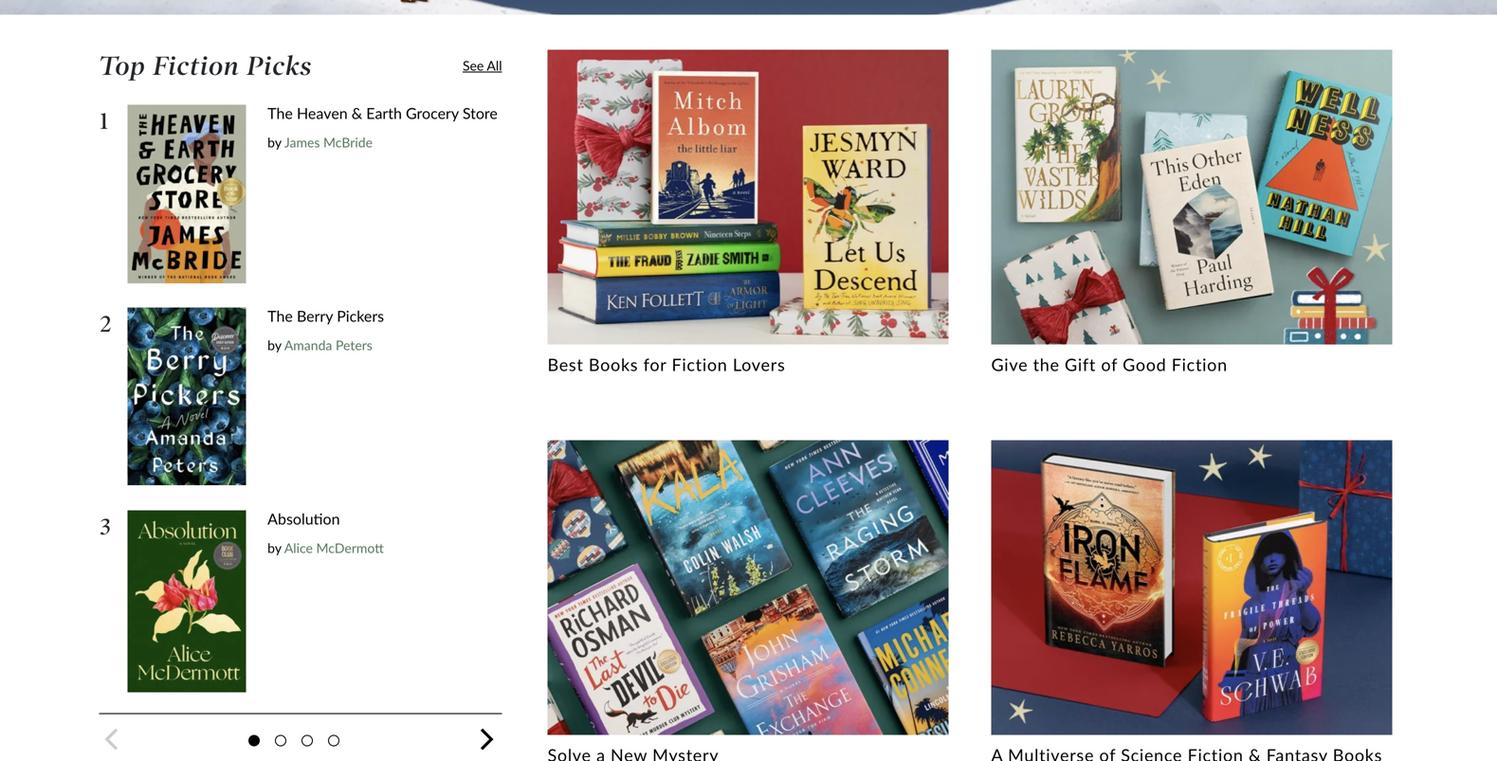 Task type: locate. For each thing, give the bounding box(es) containing it.
all
[[487, 58, 502, 74]]

0 vertical spatial by
[[268, 134, 281, 151]]

best books for fiction lovers image
[[548, 50, 949, 345]]

the left berry
[[268, 307, 293, 325]]

by left the 'amanda'
[[268, 337, 281, 353]]

pickers
[[337, 307, 384, 325]]

the berry pickers
[[268, 307, 384, 325]]

1 vertical spatial the
[[268, 307, 293, 325]]

&
[[352, 104, 362, 122]]

mcdermott
[[316, 540, 384, 556]]

2 by from the top
[[268, 337, 281, 353]]

best
[[548, 354, 584, 375]]

peters
[[336, 337, 373, 353]]

fiction
[[153, 50, 240, 82], [672, 354, 728, 375], [1172, 354, 1228, 375]]

alice
[[284, 540, 313, 556]]

by left james on the top of the page
[[268, 134, 281, 151]]

a multiverse of science fiction & fantasy books image
[[992, 440, 1393, 735]]

fiction right for
[[672, 354, 728, 375]]

best books for fiction lovers link
[[548, 50, 949, 458]]

see all link
[[442, 58, 502, 74]]

absolution link
[[268, 510, 340, 528]]

by for the heaven & earth grocery store
[[268, 134, 281, 151]]

1
[[250, 733, 258, 749]]

3 by from the top
[[268, 540, 281, 556]]

0 vertical spatial the
[[268, 104, 293, 122]]

3 button
[[302, 733, 313, 749]]

menu
[[548, 50, 1396, 762]]

2 vertical spatial by
[[268, 540, 281, 556]]

the up james on the top of the page
[[268, 104, 293, 122]]

picks
[[247, 50, 312, 82]]

amanda
[[284, 337, 332, 353]]

james mcbride link
[[284, 134, 373, 151]]

book cover: the berry pickers image
[[128, 308, 246, 485]]

option
[[99, 104, 500, 714]]

lovers
[[733, 354, 786, 375]]

by left alice
[[268, 540, 281, 556]]

by amanda peters
[[268, 337, 373, 353]]

the heaven & earth grocery store
[[268, 104, 498, 122]]

1 the from the top
[[268, 104, 293, 122]]

menu containing best books for fiction lovers
[[548, 50, 1396, 762]]

option containing the heaven & earth grocery store
[[99, 104, 500, 714]]

fiction right top
[[153, 50, 240, 82]]

see all
[[463, 58, 502, 74]]

fiction inside give the gift of good fiction link
[[1172, 354, 1228, 375]]

james
[[284, 134, 320, 151]]

fiction right good
[[1172, 354, 1228, 375]]

by for the berry pickers
[[268, 337, 281, 353]]

by james mcbride
[[268, 134, 373, 151]]

toolbar
[[99, 104, 1497, 757]]

1 horizontal spatial fiction
[[672, 354, 728, 375]]

berry
[[297, 307, 333, 325]]

book cover: the heaven & earth grocery store image
[[128, 105, 246, 284]]

2 button
[[275, 733, 286, 749]]

the barnes & noble holiday gift guide! find the perfect gift for everyone on your list image
[[0, 0, 1497, 15]]

1 by from the top
[[268, 134, 281, 151]]

book cover: absolution image
[[128, 511, 246, 693]]

2 horizontal spatial fiction
[[1172, 354, 1228, 375]]

tab list
[[248, 733, 345, 749]]

the for the berry pickers
[[268, 307, 293, 325]]

2 the from the top
[[268, 307, 293, 325]]

3
[[303, 733, 311, 749]]

give the gift of good fiction image
[[992, 50, 1393, 345]]

tab list containing 1
[[248, 733, 345, 749]]

the
[[268, 104, 293, 122], [268, 307, 293, 325]]

heaven
[[297, 104, 348, 122]]

1 vertical spatial by
[[268, 337, 281, 353]]

the
[[1033, 354, 1060, 375]]

by
[[268, 134, 281, 151], [268, 337, 281, 353], [268, 540, 281, 556]]



Task type: describe. For each thing, give the bounding box(es) containing it.
see
[[463, 58, 484, 74]]

fiction inside best books for fiction lovers link
[[672, 354, 728, 375]]

store
[[463, 104, 498, 122]]

give the gift of good fiction link
[[992, 50, 1393, 458]]

by for absolution
[[268, 540, 281, 556]]

mcbride
[[323, 134, 373, 151]]

gift
[[1065, 354, 1096, 375]]

1 button
[[248, 733, 260, 749]]

books
[[589, 354, 639, 375]]

earth
[[366, 104, 402, 122]]

amanda peters link
[[284, 337, 373, 353]]

mysteries that won't solve themselves image
[[548, 440, 949, 735]]

give the gift of good fiction
[[992, 354, 1228, 375]]

of
[[1101, 354, 1118, 375]]

4
[[330, 733, 338, 749]]

4 button
[[328, 733, 340, 749]]

best books for fiction lovers
[[548, 354, 786, 375]]

absolution
[[268, 510, 340, 528]]

0 horizontal spatial fiction
[[153, 50, 240, 82]]

the berry pickers link
[[268, 307, 384, 325]]

grocery
[[406, 104, 459, 122]]

good
[[1123, 354, 1167, 375]]

give
[[992, 354, 1028, 375]]

the heaven & earth grocery store link
[[268, 104, 498, 122]]

by alice mcdermott
[[268, 540, 384, 556]]

top fiction picks
[[99, 50, 312, 82]]

top
[[99, 50, 146, 82]]

the for the heaven & earth grocery store
[[268, 104, 293, 122]]

for
[[644, 354, 667, 375]]

alice mcdermott link
[[284, 540, 384, 556]]

toolbar containing the heaven & earth grocery store
[[99, 104, 1497, 757]]

2
[[277, 733, 285, 749]]



Task type: vqa. For each thing, say whether or not it's contained in the screenshot.
ABSOLUTION Link
yes



